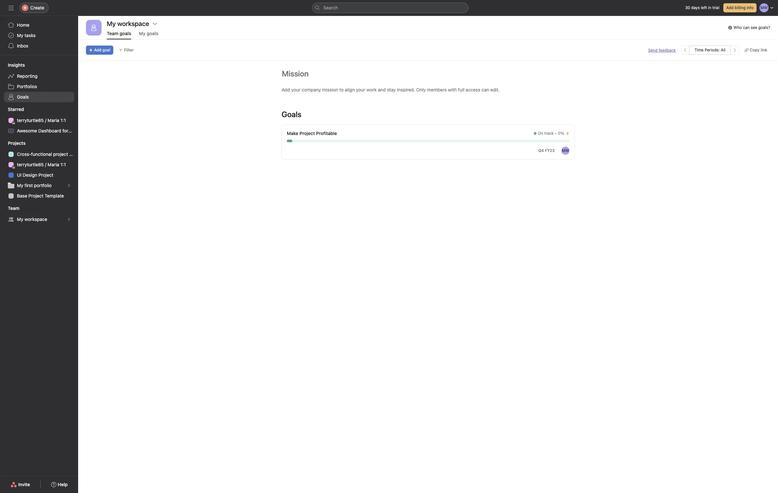 Task type: locate. For each thing, give the bounding box(es) containing it.
projects
[[8, 140, 26, 146]]

project down 'my first portfolio'
[[28, 193, 43, 199]]

1 terryturtle85 / maria 1:1 link from the top
[[4, 115, 74, 126]]

2 terryturtle85 from the top
[[17, 162, 44, 168]]

maria inside projects element
[[48, 162, 59, 168]]

maria down "cross-functional project plan"
[[48, 162, 59, 168]]

team up goal
[[107, 31, 119, 36]]

2 1:1 from the top
[[61, 162, 66, 168]]

edit.
[[491, 87, 500, 93]]

ui
[[17, 172, 21, 178]]

1 terryturtle85 / maria 1:1 from the top
[[17, 118, 66, 123]]

terryturtle85 / maria 1:1 inside projects element
[[17, 162, 66, 168]]

my down my workspace
[[139, 31, 146, 36]]

maria for 'terryturtle85 / maria 1:1' link in the starred element
[[48, 118, 59, 123]]

Mission title text field
[[278, 66, 311, 81]]

who
[[734, 25, 743, 30]]

project
[[80, 128, 95, 134], [300, 131, 315, 136], [38, 172, 53, 178], [28, 193, 43, 199]]

30
[[686, 5, 691, 10]]

goals inside my goals link
[[147, 31, 158, 36]]

goals
[[17, 94, 29, 100], [282, 110, 302, 119]]

home link
[[4, 20, 74, 30]]

projects button
[[0, 140, 26, 147]]

1 vertical spatial maria
[[48, 162, 59, 168]]

tasks
[[25, 33, 36, 38]]

can left see
[[744, 25, 750, 30]]

terryturtle85 / maria 1:1 inside starred element
[[17, 118, 66, 123]]

2 / from the top
[[45, 162, 46, 168]]

copy
[[751, 48, 760, 52]]

your left company
[[292, 87, 301, 93]]

1 vertical spatial terryturtle85 / maria 1:1 link
[[4, 160, 74, 170]]

1 vertical spatial terryturtle85 / maria 1:1
[[17, 162, 66, 168]]

1 horizontal spatial goals
[[147, 31, 158, 36]]

1 horizontal spatial team
[[107, 31, 119, 36]]

1 horizontal spatial can
[[744, 25, 750, 30]]

1 horizontal spatial goals
[[282, 110, 302, 119]]

1:1
[[61, 118, 66, 123], [61, 162, 66, 168]]

design
[[23, 172, 37, 178]]

terryturtle85 / maria 1:1 up awesome dashboard for new project link
[[17, 118, 66, 123]]

add left goal
[[94, 48, 102, 52]]

members
[[428, 87, 447, 93]]

time periods: all button
[[690, 46, 732, 55]]

terryturtle85 / maria 1:1 link up the dashboard
[[4, 115, 74, 126]]

0 vertical spatial terryturtle85 / maria 1:1 link
[[4, 115, 74, 126]]

your
[[292, 87, 301, 93], [356, 87, 366, 93]]

my inside teams element
[[17, 217, 23, 222]]

goals down portfolios
[[17, 94, 29, 100]]

time
[[695, 48, 704, 52]]

search list box
[[313, 3, 469, 13]]

info
[[748, 5, 754, 10]]

workspace
[[25, 217, 47, 222]]

add goal button
[[86, 46, 113, 55]]

my for my first portfolio
[[17, 183, 23, 188]]

maria inside starred element
[[48, 118, 59, 123]]

projects element
[[0, 138, 78, 203]]

• 0%
[[556, 131, 565, 136]]

terryturtle85 / maria 1:1 for 'terryturtle85 / maria 1:1' link in the starred element
[[17, 118, 66, 123]]

fy23
[[546, 148, 555, 153]]

0 horizontal spatial add
[[94, 48, 102, 52]]

0 horizontal spatial goals
[[120, 31, 131, 36]]

copy link
[[751, 48, 768, 52]]

0 vertical spatial terryturtle85 / maria 1:1
[[17, 118, 66, 123]]

0 vertical spatial 1:1
[[61, 118, 66, 123]]

goals?
[[759, 25, 771, 30]]

maria
[[48, 118, 59, 123], [48, 162, 59, 168]]

1 / from the top
[[45, 118, 46, 123]]

2 terryturtle85 / maria 1:1 link from the top
[[4, 160, 74, 170]]

1 horizontal spatial your
[[356, 87, 366, 93]]

1 vertical spatial 1:1
[[61, 162, 66, 168]]

goals down show options image
[[147, 31, 158, 36]]

my tasks
[[17, 33, 36, 38]]

goals for team goals
[[120, 31, 131, 36]]

1 vertical spatial goals
[[282, 110, 302, 119]]

terryturtle85
[[17, 118, 44, 123], [17, 162, 44, 168]]

can
[[744, 25, 750, 30], [482, 87, 490, 93]]

project right new
[[80, 128, 95, 134]]

copy link button
[[743, 46, 771, 55]]

1 vertical spatial can
[[482, 87, 490, 93]]

terryturtle85 up the design
[[17, 162, 44, 168]]

team down base
[[8, 206, 19, 211]]

team goals link
[[107, 31, 131, 39]]

goals up make
[[282, 110, 302, 119]]

maria up awesome dashboard for new project
[[48, 118, 59, 123]]

my workspace
[[17, 217, 47, 222]]

my left tasks
[[17, 33, 23, 38]]

filter
[[124, 48, 134, 52]]

mw button
[[562, 147, 570, 155]]

/ inside starred element
[[45, 118, 46, 123]]

0 horizontal spatial goals
[[17, 94, 29, 100]]

terryturtle85 / maria 1:1 down cross-functional project plan link
[[17, 162, 66, 168]]

my first portfolio
[[17, 183, 52, 188]]

terryturtle85 / maria 1:1 link down "functional"
[[4, 160, 74, 170]]

/
[[45, 118, 46, 123], [45, 162, 46, 168]]

to
[[340, 87, 344, 93]]

company
[[302, 87, 321, 93]]

1 terryturtle85 from the top
[[17, 118, 44, 123]]

1 maria from the top
[[48, 118, 59, 123]]

your right align
[[356, 87, 366, 93]]

add for add billing info
[[727, 5, 734, 10]]

goals inside team goals link
[[120, 31, 131, 36]]

0 horizontal spatial team
[[8, 206, 19, 211]]

add left billing
[[727, 5, 734, 10]]

filter button
[[116, 46, 137, 55]]

my goals link
[[139, 31, 158, 39]]

1 1:1 from the top
[[61, 118, 66, 123]]

my left first
[[17, 183, 23, 188]]

1 vertical spatial /
[[45, 162, 46, 168]]

can left edit.
[[482, 87, 490, 93]]

2 terryturtle85 / maria 1:1 from the top
[[17, 162, 66, 168]]

my inside the global element
[[17, 33, 23, 38]]

portfolios link
[[4, 81, 74, 92]]

time periods: all
[[695, 48, 726, 52]]

0 vertical spatial team
[[107, 31, 119, 36]]

add your company mission to align your work and stay inspired. only members with full access can edit.
[[282, 87, 500, 93]]

goals
[[120, 31, 131, 36], [147, 31, 158, 36]]

global element
[[0, 16, 78, 55]]

my workspace link
[[4, 214, 74, 225]]

goal
[[103, 48, 110, 52]]

terryturtle85 / maria 1:1
[[17, 118, 66, 123], [17, 162, 66, 168]]

team
[[107, 31, 119, 36], [8, 206, 19, 211]]

/ up the dashboard
[[45, 118, 46, 123]]

my inside projects element
[[17, 183, 23, 188]]

new
[[70, 128, 79, 134]]

left
[[702, 5, 708, 10]]

1 goals from the left
[[120, 31, 131, 36]]

project up portfolio
[[38, 172, 53, 178]]

add
[[727, 5, 734, 10], [94, 48, 102, 52], [282, 87, 290, 93]]

link
[[762, 48, 768, 52]]

and
[[378, 87, 386, 93]]

0 horizontal spatial can
[[482, 87, 490, 93]]

team inside dropdown button
[[8, 206, 19, 211]]

see details, my first portfolio image
[[67, 184, 71, 188]]

mission
[[323, 87, 338, 93]]

0 horizontal spatial your
[[292, 87, 301, 93]]

reporting link
[[4, 71, 74, 81]]

0 vertical spatial terryturtle85
[[17, 118, 44, 123]]

/ for 'terryturtle85 / maria 1:1' link in the starred element
[[45, 118, 46, 123]]

goals down my workspace
[[120, 31, 131, 36]]

terryturtle85 / maria 1:1 link
[[4, 115, 74, 126], [4, 160, 74, 170]]

1 vertical spatial add
[[94, 48, 102, 52]]

1 vertical spatial team
[[8, 206, 19, 211]]

0 vertical spatial maria
[[48, 118, 59, 123]]

help
[[58, 482, 68, 488]]

dashboard
[[38, 128, 61, 134]]

1 horizontal spatial add
[[282, 87, 290, 93]]

/ down "cross-functional project plan"
[[45, 162, 46, 168]]

team for team
[[8, 206, 19, 211]]

terryturtle85 / maria 1:1 for first 'terryturtle85 / maria 1:1' link from the bottom of the page
[[17, 162, 66, 168]]

with
[[448, 87, 457, 93]]

0 vertical spatial add
[[727, 5, 734, 10]]

my down team dropdown button
[[17, 217, 23, 222]]

make project profitable
[[287, 131, 337, 136]]

1:1 down project
[[61, 162, 66, 168]]

add down mission title text field
[[282, 87, 290, 93]]

terryturtle85 up awesome
[[17, 118, 44, 123]]

my for my goals
[[139, 31, 146, 36]]

2 vertical spatial add
[[282, 87, 290, 93]]

2 your from the left
[[356, 87, 366, 93]]

2 maria from the top
[[48, 162, 59, 168]]

1:1 up for
[[61, 118, 66, 123]]

work
[[367, 87, 377, 93]]

2 goals from the left
[[147, 31, 158, 36]]

access
[[466, 87, 481, 93]]

goals link
[[4, 92, 74, 102]]

/ inside projects element
[[45, 162, 46, 168]]

30 days left in trial
[[686, 5, 720, 10]]

2 horizontal spatial add
[[727, 5, 734, 10]]

0 vertical spatial goals
[[17, 94, 29, 100]]

0 vertical spatial /
[[45, 118, 46, 123]]

1 vertical spatial terryturtle85
[[17, 162, 44, 168]]

in
[[709, 5, 712, 10]]



Task type: vqa. For each thing, say whether or not it's contained in the screenshot.
list box
no



Task type: describe. For each thing, give the bounding box(es) containing it.
q4
[[539, 148, 544, 153]]

project
[[53, 152, 68, 157]]

insights element
[[0, 59, 78, 104]]

only
[[417, 87, 426, 93]]

inbox
[[17, 43, 28, 49]]

ui design project link
[[4, 170, 74, 181]]

my first portfolio link
[[4, 181, 74, 191]]

1:1 inside starred element
[[61, 118, 66, 123]]

who can see goals?
[[734, 25, 771, 30]]

feedback
[[659, 48, 676, 53]]

cross-functional project plan link
[[4, 149, 78, 160]]

goals inside the insights element
[[17, 94, 29, 100]]

plan
[[69, 152, 78, 157]]

base project template
[[17, 193, 64, 199]]

send
[[649, 48, 658, 53]]

template
[[45, 193, 64, 199]]

inbox link
[[4, 41, 74, 51]]

/ for first 'terryturtle85 / maria 1:1' link from the bottom of the page
[[45, 162, 46, 168]]

home
[[17, 22, 29, 28]]

first
[[25, 183, 33, 188]]

add billing info
[[727, 5, 754, 10]]

portfolios
[[17, 84, 37, 89]]

project inside starred element
[[80, 128, 95, 134]]

1:1 inside projects element
[[61, 162, 66, 168]]

invite
[[18, 482, 30, 488]]

trial
[[713, 5, 720, 10]]

for
[[62, 128, 68, 134]]

ui design project
[[17, 172, 53, 178]]

all
[[722, 48, 726, 52]]

add for add goal
[[94, 48, 102, 52]]

days
[[692, 5, 701, 10]]

help button
[[47, 479, 72, 491]]

maria for first 'terryturtle85 / maria 1:1' link from the bottom of the page
[[48, 162, 59, 168]]

insights button
[[0, 62, 25, 68]]

see details, my workspace image
[[67, 218, 71, 222]]

portfolio
[[34, 183, 52, 188]]

base project template link
[[4, 191, 74, 201]]

starred button
[[0, 106, 24, 113]]

align
[[345, 87, 355, 93]]

my tasks link
[[4, 30, 74, 41]]

0%
[[559, 131, 565, 136]]

stay
[[387, 87, 396, 93]]

billing
[[736, 5, 746, 10]]

on
[[538, 131, 544, 136]]

1 your from the left
[[292, 87, 301, 93]]

periods:
[[706, 48, 721, 52]]

my goals
[[139, 31, 158, 36]]

invite button
[[6, 479, 34, 491]]

mw
[[562, 148, 570, 153]]

base
[[17, 193, 27, 199]]

reporting
[[17, 73, 38, 79]]

hide sidebar image
[[8, 5, 14, 10]]

q4 fy23 button
[[536, 146, 558, 155]]

profitable
[[316, 131, 337, 136]]

show options image
[[153, 21, 158, 26]]

teams element
[[0, 203, 78, 226]]

inspired.
[[397, 87, 415, 93]]

team goals
[[107, 31, 131, 36]]

on track
[[538, 131, 554, 136]]

awesome dashboard for new project
[[17, 128, 95, 134]]

my for my tasks
[[17, 33, 23, 38]]

my for my workspace
[[17, 217, 23, 222]]

0 vertical spatial can
[[744, 25, 750, 30]]

starred element
[[0, 104, 95, 138]]

project right make
[[300, 131, 315, 136]]

my workspace
[[107, 20, 149, 27]]

starred
[[8, 107, 24, 112]]

add billing info button
[[724, 3, 757, 12]]

team for team goals
[[107, 31, 119, 36]]

send feedback link
[[649, 47, 676, 53]]

terryturtle85 inside projects element
[[17, 162, 44, 168]]

•
[[556, 131, 557, 136]]

add for add your company mission to align your work and stay inspired. only members with full access can edit.
[[282, 87, 290, 93]]

create
[[30, 5, 44, 10]]

terryturtle85 / maria 1:1 link inside starred element
[[4, 115, 74, 126]]

cross-
[[17, 152, 31, 157]]

goals for my goals
[[147, 31, 158, 36]]

add goal
[[94, 48, 110, 52]]

create button
[[20, 3, 49, 13]]

search
[[324, 5, 338, 10]]

send feedback
[[649, 48, 676, 53]]

see
[[752, 25, 758, 30]]

awesome
[[17, 128, 37, 134]]

full
[[459, 87, 465, 93]]

make
[[287, 131, 299, 136]]

terryturtle85 inside starred element
[[17, 118, 44, 123]]



